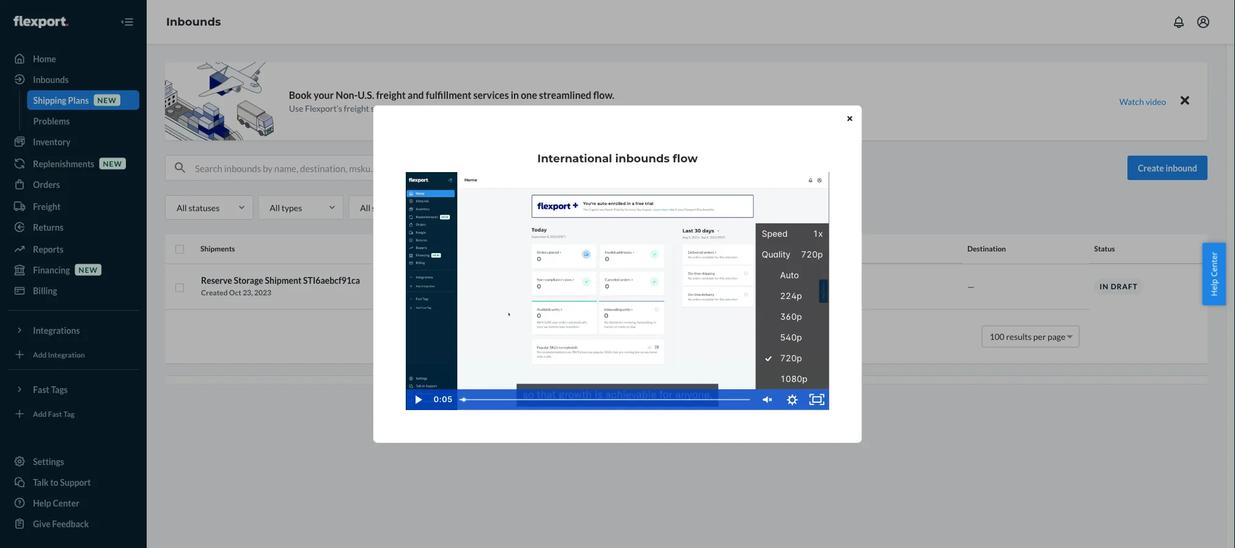 Task type: locate. For each thing, give the bounding box(es) containing it.
720p down 1x
[[801, 249, 823, 260]]

1 vertical spatial 720p
[[780, 353, 802, 364]]

360p
[[780, 312, 802, 322]]

international inbounds flow dialog
[[373, 105, 862, 444]]

1x
[[813, 229, 823, 239]]

540p
[[780, 333, 802, 343]]

international
[[537, 152, 612, 165]]

720p down 540p
[[780, 353, 802, 364]]

center
[[1209, 252, 1220, 277]]

quality
[[762, 249, 791, 260]]

video element
[[406, 173, 829, 411]]

flow
[[673, 152, 698, 165]]

0 vertical spatial 720p
[[801, 249, 823, 260]]

close image
[[847, 115, 852, 122]]

720p
[[801, 249, 823, 260], [780, 353, 802, 364]]



Task type: describe. For each thing, give the bounding box(es) containing it.
international inbounds flow
[[537, 152, 698, 165]]

1080p
[[780, 374, 808, 385]]

help
[[1209, 279, 1220, 297]]

auto
[[780, 270, 799, 281]]

inbounds
[[615, 152, 670, 165]]

speed
[[762, 229, 788, 239]]

224p
[[780, 291, 802, 301]]

help center
[[1209, 252, 1220, 297]]

help center button
[[1203, 243, 1226, 306]]



Task type: vqa. For each thing, say whether or not it's contained in the screenshot.
1x
yes



